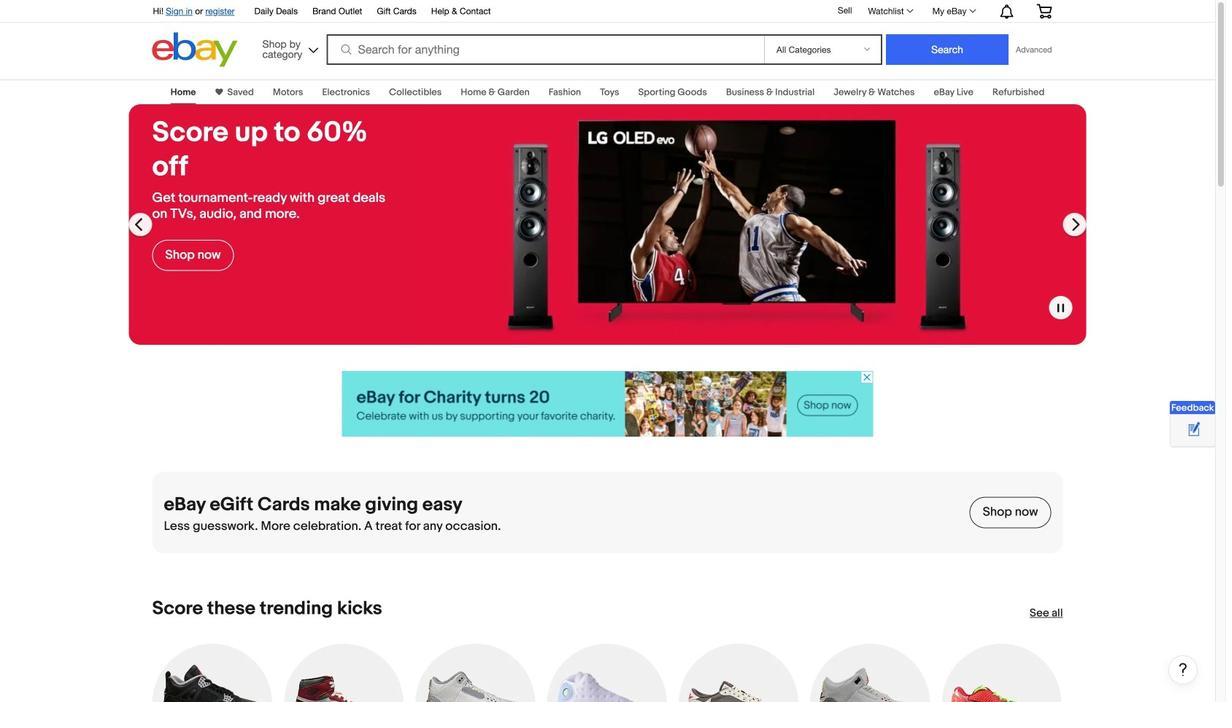 Task type: describe. For each thing, give the bounding box(es) containing it.
your shopping cart image
[[1036, 4, 1053, 18]]

my ebay image
[[970, 9, 976, 13]]



Task type: locate. For each thing, give the bounding box(es) containing it.
watchlist image
[[907, 9, 913, 13]]

None submit
[[886, 34, 1009, 65]]

main content
[[0, 71, 1215, 703]]

advertisement element
[[342, 371, 873, 437]]

Search for anything text field
[[329, 36, 761, 63]]

help, opens dialogs image
[[1176, 663, 1190, 677]]

account navigation
[[145, 0, 1063, 23]]

banner
[[145, 0, 1063, 71]]



Task type: vqa. For each thing, say whether or not it's contained in the screenshot.
ADVERTISEMENT element
yes



